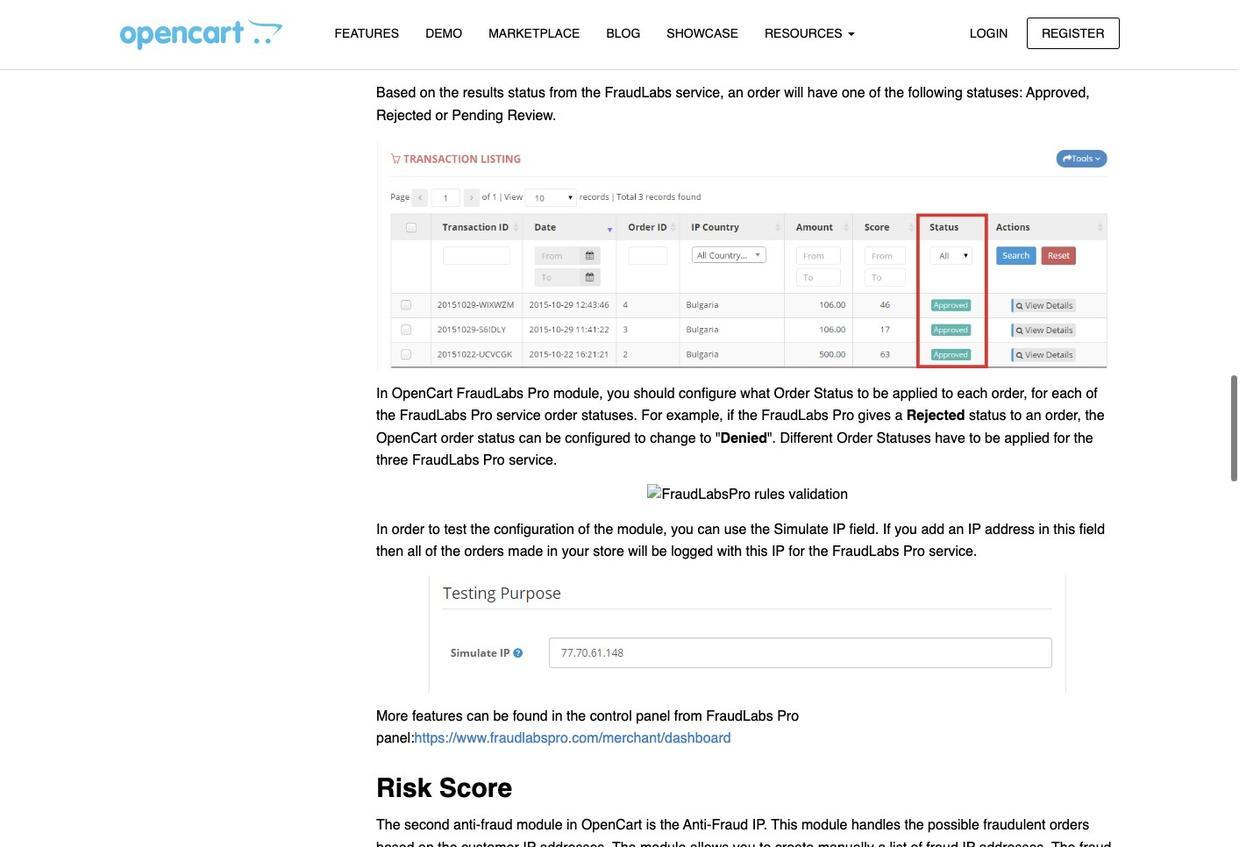 Task type: locate. For each thing, give the bounding box(es) containing it.
be inside in order to test the configuration of the module, you can use the simulate ip field. if you add an ip address in this field then all of the orders made in your store will be logged with this ip for the fraudlabs pro service.
[[652, 544, 668, 560]]

this left field
[[1054, 522, 1076, 537]]

you up 'logged'
[[671, 522, 694, 537]]

on
[[420, 85, 436, 101], [419, 841, 434, 848]]

manually
[[818, 841, 875, 848]]

1 addresses. from the left
[[540, 841, 609, 848]]

allows
[[690, 841, 729, 848]]

0 horizontal spatial from
[[550, 85, 578, 101]]

from up review. on the left of page
[[550, 85, 578, 101]]

0 horizontal spatial the
[[376, 818, 401, 834]]

pro inside ".  different order statuses have to be applied for the three fraudlabs pro service.
[[483, 453, 505, 469]]

1 vertical spatial a
[[879, 841, 886, 848]]

addresses. down fraudulent
[[980, 841, 1048, 848]]

1 vertical spatial rejected
[[907, 408, 966, 424]]

be inside in opencart fraudlabs pro module, you should configure what order status to be applied to each order, for each of the fraudlabs pro service order statuses. for example, if the fraudlabs pro gives a
[[874, 386, 889, 401]]

0 vertical spatial will
[[785, 85, 804, 101]]

opencart inside in opencart fraudlabs pro module, you should configure what order status to be applied to each order, for each of the fraudlabs pro service order statuses. for example, if the fraudlabs pro gives a
[[392, 386, 453, 401]]

1 horizontal spatial the
[[613, 841, 637, 848]]

0 vertical spatial rejected
[[376, 108, 432, 123]]

2 horizontal spatial an
[[1026, 408, 1042, 424]]

fraudlabs down field.
[[833, 544, 900, 560]]

more
[[376, 709, 408, 725]]

on inside the second anti-fraud module in opencart is the anti-fraud ip. this module handles the possible fraudulent orders based on the customer ip addresses. the module allows you to create manually a list of fraud ip addresses. the frau
[[419, 841, 434, 848]]

the inside ".  different order statuses have to be applied for the three fraudlabs pro service.
[[1074, 431, 1094, 446]]

2 in from the top
[[376, 522, 388, 537]]

1 horizontal spatial addresses.
[[980, 841, 1048, 848]]

order
[[774, 386, 810, 401], [837, 431, 873, 446]]

to
[[858, 386, 870, 401], [942, 386, 954, 401], [1011, 408, 1023, 424], [635, 431, 646, 446], [700, 431, 712, 446], [970, 431, 982, 446], [429, 522, 440, 537], [760, 841, 772, 848]]

the
[[440, 85, 459, 101], [582, 85, 601, 101], [885, 85, 905, 101], [376, 408, 396, 424], [739, 408, 758, 424], [1086, 408, 1105, 424], [1074, 431, 1094, 446], [471, 522, 490, 537], [594, 522, 614, 537], [751, 522, 771, 537], [441, 544, 461, 560], [809, 544, 829, 560], [567, 709, 586, 725], [660, 818, 680, 834], [905, 818, 925, 834], [438, 841, 458, 848]]

you down fraud
[[733, 841, 756, 848]]

1 vertical spatial order,
[[1046, 408, 1082, 424]]

0 vertical spatial orders
[[465, 544, 504, 560]]

status up different
[[814, 386, 854, 401]]

0 vertical spatial in
[[376, 386, 388, 401]]

a
[[895, 408, 903, 424], [879, 841, 886, 848]]

based on the results status from the fraudlabs service, an order will have one of the following statuses: approved, rejected or pending review.
[[376, 85, 1091, 123]]

fraudlabs right three on the bottom left
[[412, 453, 479, 469]]

have right 'statuses'
[[936, 431, 966, 446]]

fraudlabs down fraudlabspro rules testing image
[[707, 709, 774, 725]]

0 vertical spatial module,
[[554, 386, 604, 401]]

can right features
[[467, 709, 490, 725]]

service. down add
[[929, 544, 978, 560]]

in for in order to test the configuration of the module, you can use the simulate ip field. if you add an ip address in this field then all of the orders made in your store will be logged with this ip for the fraudlabs pro service.
[[376, 522, 388, 537]]

resources link
[[752, 18, 868, 49]]

0 vertical spatial on
[[420, 85, 436, 101]]

fraud down the possible
[[927, 841, 959, 848]]

to inside the second anti-fraud module in opencart is the anti-fraud ip. this module handles the possible fraudulent orders based on the customer ip addresses. the module allows you to create manually a list of fraud ip addresses. the frau
[[760, 841, 772, 848]]

fraud up customer
[[481, 818, 513, 834]]

fraudlabs up different
[[762, 408, 829, 424]]

from right panel
[[675, 709, 703, 725]]

1 in from the top
[[376, 386, 388, 401]]

in left the is
[[567, 818, 578, 834]]

1 horizontal spatial an
[[949, 522, 965, 537]]

fraudlabs up three on the bottom left
[[400, 408, 467, 424]]

0 vertical spatial this
[[1054, 522, 1076, 537]]

1 vertical spatial in
[[376, 522, 388, 537]]

fraudlabs inside the more features can be found in the control panel from fraudlabs pro panel:
[[707, 709, 774, 725]]

the inside the more features can be found in the control panel from fraudlabs pro panel:
[[567, 709, 586, 725]]

0 vertical spatial service.
[[509, 453, 557, 469]]

0 vertical spatial can
[[519, 431, 542, 446]]

1 vertical spatial status
[[814, 386, 854, 401]]

1 vertical spatial this
[[746, 544, 768, 560]]

this right with
[[746, 544, 768, 560]]

approved,
[[1027, 85, 1091, 101]]

1 horizontal spatial module,
[[618, 522, 668, 537]]

orders down test
[[465, 544, 504, 560]]

orders inside in order to test the configuration of the module, you can use the simulate ip field. if you add an ip address in this field then all of the orders made in your store will be logged with this ip for the fraudlabs pro service.
[[465, 544, 504, 560]]

0 vertical spatial an
[[728, 85, 744, 101]]

0 vertical spatial for
[[1032, 386, 1048, 401]]

ip left address
[[969, 522, 982, 537]]

module, inside in order to test the configuration of the module, you can use the simulate ip field. if you add an ip address in this field then all of the orders made in your store will be logged with this ip for the fraudlabs pro service.
[[618, 522, 668, 537]]

each
[[958, 386, 988, 401], [1052, 386, 1083, 401]]

for
[[642, 408, 663, 424]]

module down the is
[[640, 841, 687, 848]]

order right what
[[774, 386, 810, 401]]

module, inside in opencart fraudlabs pro module, you should configure what order status to be applied to each order, for each of the fraudlabs pro service order statuses. for example, if the fraudlabs pro gives a
[[554, 386, 604, 401]]

ip down the possible
[[963, 841, 976, 848]]

1 vertical spatial opencart
[[376, 431, 437, 446]]

1 vertical spatial applied
[[1005, 431, 1050, 446]]

0 vertical spatial order,
[[992, 386, 1028, 401]]

orders right fraudulent
[[1050, 818, 1090, 834]]

you inside in opencart fraudlabs pro module, you should configure what order status to be applied to each order, for each of the fraudlabs pro service order statuses. for example, if the fraudlabs pro gives a
[[607, 386, 630, 401]]

a inside the second anti-fraud module in opencart is the anti-fraud ip. this module handles the possible fraudulent orders based on the customer ip addresses. the module allows you to create manually a list of fraud ip addresses. the frau
[[879, 841, 886, 848]]

addresses.
[[540, 841, 609, 848], [980, 841, 1048, 848]]

service. inside ".  different order statuses have to be applied for the three fraudlabs pro service.
[[509, 453, 557, 469]]

have left one
[[808, 85, 838, 101]]

fraudlabs down blog link
[[605, 85, 672, 101]]

2 vertical spatial opencart
[[582, 818, 643, 834]]

pro
[[528, 386, 550, 401], [471, 408, 493, 424], [833, 408, 855, 424], [483, 453, 505, 469], [904, 544, 926, 560], [778, 709, 799, 725]]

0 vertical spatial from
[[550, 85, 578, 101]]

service.
[[509, 453, 557, 469], [929, 544, 978, 560]]

from
[[550, 85, 578, 101], [675, 709, 703, 725]]

be inside status to an order, the opencart order status can be configured to change to "
[[546, 431, 561, 446]]

1 horizontal spatial have
[[936, 431, 966, 446]]

in
[[1039, 522, 1050, 537], [547, 544, 558, 560], [552, 709, 563, 725], [567, 818, 578, 834]]

have inside ".  different order statuses have to be applied for the three fraudlabs pro service.
[[936, 431, 966, 446]]

status
[[508, 85, 546, 101], [969, 408, 1007, 424], [478, 431, 515, 446]]

module up manually
[[802, 818, 848, 834]]

service
[[497, 408, 541, 424]]

0 horizontal spatial for
[[789, 544, 805, 560]]

0 horizontal spatial a
[[879, 841, 886, 848]]

0 vertical spatial fraud
[[481, 818, 513, 834]]

1 vertical spatial can
[[698, 522, 721, 537]]

1 horizontal spatial rejected
[[907, 408, 966, 424]]

have
[[808, 85, 838, 101], [936, 431, 966, 446]]

1 horizontal spatial will
[[785, 85, 804, 101]]

1 vertical spatial module,
[[618, 522, 668, 537]]

can
[[519, 431, 542, 446], [698, 522, 721, 537], [467, 709, 490, 725]]

an inside status to an order, the opencart order status can be configured to change to "
[[1026, 408, 1042, 424]]

0 horizontal spatial fraud
[[481, 818, 513, 834]]

1 vertical spatial orders
[[1050, 818, 1090, 834]]

test
[[444, 522, 467, 537]]

use
[[725, 522, 747, 537]]

order inside in opencart fraudlabs pro module, you should configure what order status to be applied to each order, for each of the fraudlabs pro service order statuses. for example, if the fraudlabs pro gives a
[[774, 386, 810, 401]]

fraudlabspro rules validation image
[[647, 484, 849, 508]]

can down service
[[519, 431, 542, 446]]

2 horizontal spatial can
[[698, 522, 721, 537]]

0 horizontal spatial status
[[376, 46, 441, 71]]

in up three on the bottom left
[[376, 386, 388, 401]]

order down gives
[[837, 431, 873, 446]]

can inside the more features can be found in the control panel from fraudlabs pro panel:
[[467, 709, 490, 725]]

opencart inside status to an order, the opencart order status can be configured to change to "
[[376, 431, 437, 446]]

orders
[[465, 544, 504, 560], [1050, 818, 1090, 834]]

1 horizontal spatial status
[[814, 386, 854, 401]]

2 vertical spatial can
[[467, 709, 490, 725]]

will right store
[[629, 544, 648, 560]]

0 horizontal spatial each
[[958, 386, 988, 401]]

of inside the second anti-fraud module in opencart is the anti-fraud ip. this module handles the possible fraudulent orders based on the customer ip addresses. the module allows you to create manually a list of fraud ip addresses. the frau
[[911, 841, 923, 848]]

module up customer
[[517, 818, 563, 834]]

1 vertical spatial an
[[1026, 408, 1042, 424]]

0 vertical spatial applied
[[893, 386, 938, 401]]

ip
[[833, 522, 846, 537], [969, 522, 982, 537], [772, 544, 785, 560], [523, 841, 536, 848], [963, 841, 976, 848]]

1 horizontal spatial order,
[[1046, 408, 1082, 424]]

in inside in order to test the configuration of the module, you can use the simulate ip field. if you add an ip address in this field then all of the orders made in your store will be logged with this ip for the fraudlabs pro service.
[[376, 522, 388, 537]]

order inside in order to test the configuration of the module, you can use the simulate ip field. if you add an ip address in this field then all of the orders made in your store will be logged with this ip for the fraudlabs pro service.
[[392, 522, 425, 537]]

2 vertical spatial for
[[789, 544, 805, 560]]

2 vertical spatial status
[[478, 431, 515, 446]]

rejected up 'statuses'
[[907, 408, 966, 424]]

1 horizontal spatial applied
[[1005, 431, 1050, 446]]

if
[[728, 408, 735, 424]]

https://www.fraudlabspro.com/merchant/dashboard link
[[415, 731, 732, 747]]

order inside status to an order, the opencart order status can be configured to change to "
[[441, 431, 474, 446]]

2 each from the left
[[1052, 386, 1083, 401]]

1 vertical spatial for
[[1054, 431, 1071, 446]]

1 vertical spatial will
[[629, 544, 648, 560]]

1 horizontal spatial each
[[1052, 386, 1083, 401]]

1 horizontal spatial this
[[1054, 522, 1076, 537]]

0 horizontal spatial order
[[774, 386, 810, 401]]

will left one
[[785, 85, 804, 101]]

from inside the more features can be found in the control panel from fraudlabs pro panel:
[[675, 709, 703, 725]]

can inside in order to test the configuration of the module, you can use the simulate ip field. if you add an ip address in this field then all of the orders made in your store will be logged with this ip for the fraudlabs pro service.
[[698, 522, 721, 537]]

fraudlabspro rules testing image
[[426, 575, 1070, 695]]

0 horizontal spatial can
[[467, 709, 490, 725]]

0 vertical spatial order
[[774, 386, 810, 401]]

module, up statuses.
[[554, 386, 604, 401]]

an
[[728, 85, 744, 101], [1026, 408, 1042, 424], [949, 522, 965, 537]]

of
[[870, 85, 881, 101], [1087, 386, 1098, 401], [579, 522, 590, 537], [426, 544, 437, 560], [911, 841, 923, 848]]

fraudlabspro risk score image
[[392, 0, 1105, 24]]

applied inside in opencart fraudlabs pro module, you should configure what order status to be applied to each order, for each of the fraudlabs pro service order statuses. for example, if the fraudlabs pro gives a
[[893, 386, 938, 401]]

login link
[[955, 17, 1024, 49]]

have inside based on the results status from the fraudlabs service, an order will have one of the following statuses: approved, rejected or pending review.
[[808, 85, 838, 101]]

rejected down based
[[376, 108, 432, 123]]

a up 'statuses'
[[895, 408, 903, 424]]

this
[[1054, 522, 1076, 537], [746, 544, 768, 560]]

1 vertical spatial order
[[837, 431, 873, 446]]

features link
[[322, 18, 413, 49]]

showcase
[[667, 26, 739, 40]]

showcase link
[[654, 18, 752, 49]]

for
[[1032, 386, 1048, 401], [1054, 431, 1071, 446], [789, 544, 805, 560]]

in up then
[[376, 522, 388, 537]]

can left use
[[698, 522, 721, 537]]

1 horizontal spatial order
[[837, 431, 873, 446]]

addresses. right customer
[[540, 841, 609, 848]]

0 horizontal spatial module
[[517, 818, 563, 834]]

0 horizontal spatial applied
[[893, 386, 938, 401]]

1 horizontal spatial from
[[675, 709, 703, 725]]

module
[[517, 818, 563, 834], [802, 818, 848, 834], [640, 841, 687, 848]]

field
[[1080, 522, 1106, 537]]

1 vertical spatial service.
[[929, 544, 978, 560]]

be
[[874, 386, 889, 401], [546, 431, 561, 446], [985, 431, 1001, 446], [652, 544, 668, 560], [493, 709, 509, 725]]

service. down service
[[509, 453, 557, 469]]

1 horizontal spatial can
[[519, 431, 542, 446]]

0 horizontal spatial will
[[629, 544, 648, 560]]

score
[[439, 773, 513, 804]]

0 horizontal spatial rejected
[[376, 108, 432, 123]]

anti-
[[454, 818, 481, 834]]

1 vertical spatial have
[[936, 431, 966, 446]]

0 vertical spatial opencart
[[392, 386, 453, 401]]

be inside the more features can be found in the control panel from fraudlabs pro panel:
[[493, 709, 509, 725]]

0 horizontal spatial order,
[[992, 386, 1028, 401]]

2 vertical spatial an
[[949, 522, 965, 537]]

in inside in opencart fraudlabs pro module, you should configure what order status to be applied to each order, for each of the fraudlabs pro service order statuses. for example, if the fraudlabs pro gives a
[[376, 386, 388, 401]]

made
[[508, 544, 543, 560]]

the second anti-fraud module in opencart is the anti-fraud ip. this module handles the possible fraudulent orders based on the customer ip addresses. the module allows you to create manually a list of fraud ip addresses. the frau
[[376, 818, 1112, 848]]

you up statuses.
[[607, 386, 630, 401]]

0 vertical spatial have
[[808, 85, 838, 101]]

a left list
[[879, 841, 886, 848]]

on up or
[[420, 85, 436, 101]]

0 horizontal spatial service.
[[509, 453, 557, 469]]

in inside the more features can be found in the control panel from fraudlabs pro panel:
[[552, 709, 563, 725]]

1 horizontal spatial for
[[1032, 386, 1048, 401]]

demo
[[426, 26, 463, 40]]

statuses
[[877, 431, 932, 446]]

1 horizontal spatial service.
[[929, 544, 978, 560]]

status up based
[[376, 46, 441, 71]]

1 vertical spatial fraud
[[927, 841, 959, 848]]

0 horizontal spatial have
[[808, 85, 838, 101]]

features
[[412, 709, 463, 725]]

0 horizontal spatial addresses.
[[540, 841, 609, 848]]

0 horizontal spatial orders
[[465, 544, 504, 560]]

1 vertical spatial on
[[419, 841, 434, 848]]

fraudlabs
[[605, 85, 672, 101], [457, 386, 524, 401], [400, 408, 467, 424], [762, 408, 829, 424], [412, 453, 479, 469], [833, 544, 900, 560], [707, 709, 774, 725]]

1 vertical spatial status
[[969, 408, 1007, 424]]

address
[[985, 522, 1035, 537]]

order, inside status to an order, the opencart order status can be configured to change to "
[[1046, 408, 1082, 424]]

1 horizontal spatial a
[[895, 408, 903, 424]]

in right found
[[552, 709, 563, 725]]

0 vertical spatial a
[[895, 408, 903, 424]]

2 horizontal spatial for
[[1054, 431, 1071, 446]]

found
[[513, 709, 548, 725]]

1 vertical spatial from
[[675, 709, 703, 725]]

rejected
[[376, 108, 432, 123], [907, 408, 966, 424]]

0 horizontal spatial an
[[728, 85, 744, 101]]

status
[[376, 46, 441, 71], [814, 386, 854, 401]]

on down second
[[419, 841, 434, 848]]

opencart
[[392, 386, 453, 401], [376, 431, 437, 446], [582, 818, 643, 834]]

0 vertical spatial status
[[508, 85, 546, 101]]

0 vertical spatial status
[[376, 46, 441, 71]]

1 horizontal spatial orders
[[1050, 818, 1090, 834]]

module, up store
[[618, 522, 668, 537]]

0 horizontal spatial module,
[[554, 386, 604, 401]]



Task type: describe. For each thing, give the bounding box(es) containing it.
1 each from the left
[[958, 386, 988, 401]]

0 horizontal spatial this
[[746, 544, 768, 560]]

from inside based on the results status from the fraudlabs service, an order will have one of the following statuses: approved, rejected or pending review.
[[550, 85, 578, 101]]

can inside status to an order, the opencart order status can be configured to change to "
[[519, 431, 542, 446]]

more features can be found in the control panel from fraudlabs pro panel:
[[376, 709, 799, 747]]

your
[[562, 544, 589, 560]]

different
[[781, 431, 833, 446]]

order inside in opencart fraudlabs pro module, you should configure what order status to be applied to each order, for each of the fraudlabs pro service order statuses. for example, if the fraudlabs pro gives a
[[545, 408, 578, 424]]

based
[[376, 85, 416, 101]]

resources
[[765, 26, 846, 40]]

one
[[842, 85, 866, 101]]

following
[[909, 85, 963, 101]]

marketplace
[[489, 26, 580, 40]]

an inside in order to test the configuration of the module, you can use the simulate ip field. if you add an ip address in this field then all of the orders made in your store will be logged with this ip for the fraudlabs pro service.
[[949, 522, 965, 537]]

2 addresses. from the left
[[980, 841, 1048, 848]]

statuses.
[[582, 408, 638, 424]]

opencart - open source shopping cart solution image
[[120, 18, 282, 50]]

panel:
[[376, 731, 415, 747]]

1 horizontal spatial fraud
[[927, 841, 959, 848]]

this
[[772, 818, 798, 834]]

fraudulent
[[984, 818, 1046, 834]]

register
[[1042, 26, 1105, 40]]

should
[[634, 386, 675, 401]]

orders inside the second anti-fraud module in opencart is the anti-fraud ip. this module handles the possible fraudulent orders based on the customer ip addresses. the module allows you to create manually a list of fraud ip addresses. the frau
[[1050, 818, 1090, 834]]

fraud
[[712, 818, 749, 834]]

list
[[890, 841, 907, 848]]

in inside the second anti-fraud module in opencart is the anti-fraud ip. this module handles the possible fraudulent orders based on the customer ip addresses. the module allows you to create manually a list of fraud ip addresses. the frau
[[567, 818, 578, 834]]

ip right customer
[[523, 841, 536, 848]]

gives
[[859, 408, 891, 424]]

for inside ".  different order statuses have to be applied for the three fraudlabs pro service.
[[1054, 431, 1071, 446]]

blog link
[[594, 18, 654, 49]]

ip down simulate
[[772, 544, 785, 560]]

order inside ".  different order statuses have to be applied for the three fraudlabs pro service.
[[837, 431, 873, 446]]

possible
[[928, 818, 980, 834]]

customer
[[462, 841, 519, 848]]

to inside ".  different order statuses have to be applied for the three fraudlabs pro service.
[[970, 431, 982, 446]]

for inside in opencart fraudlabs pro module, you should configure what order status to be applied to each order, for each of the fraudlabs pro service order statuses. for example, if the fraudlabs pro gives a
[[1032, 386, 1048, 401]]

ip.
[[753, 818, 768, 834]]

pro inside the more features can be found in the control panel from fraudlabs pro panel:
[[778, 709, 799, 725]]

the inside status to an order, the opencart order status can be configured to change to "
[[1086, 408, 1105, 424]]

review.
[[508, 108, 557, 123]]

marketplace link
[[476, 18, 594, 49]]

configuration
[[494, 522, 575, 537]]

fraudlabs up service
[[457, 386, 524, 401]]

in for in opencart fraudlabs pro module, you should configure what order status to be applied to each order, for each of the fraudlabs pro service order statuses. for example, if the fraudlabs pro gives a
[[376, 386, 388, 401]]

opencart inside the second anti-fraud module in opencart is the anti-fraud ip. this module handles the possible fraudulent orders based on the customer ip addresses. the module allows you to create manually a list of fraud ip addresses. the frau
[[582, 818, 643, 834]]

blog
[[607, 26, 641, 40]]

fraudlabspro transaction listing image
[[376, 138, 1120, 372]]

features
[[335, 26, 399, 40]]

panel
[[636, 709, 671, 725]]

fraudlabs inside in order to test the configuration of the module, you can use the simulate ip field. if you add an ip address in this field then all of the orders made in your store will be logged with this ip for the fraudlabs pro service.
[[833, 544, 900, 560]]

service. inside in order to test the configuration of the module, you can use the simulate ip field. if you add an ip address in this field then all of the orders made in your store will be logged with this ip for the fraudlabs pro service.
[[929, 544, 978, 560]]

demo link
[[413, 18, 476, 49]]

status inside based on the results status from the fraudlabs service, an order will have one of the following statuses: approved, rejected or pending review.
[[508, 85, 546, 101]]

change
[[650, 431, 696, 446]]

you inside the second anti-fraud module in opencart is the anti-fraud ip. this module handles the possible fraudulent orders based on the customer ip addresses. the module allows you to create manually a list of fraud ip addresses. the frau
[[733, 841, 756, 848]]

store
[[593, 544, 625, 560]]

status inside in opencart fraudlabs pro module, you should configure what order status to be applied to each order, for each of the fraudlabs pro service order statuses. for example, if the fraudlabs pro gives a
[[814, 386, 854, 401]]

status to an order, the opencart order status can be configured to change to "
[[376, 408, 1105, 446]]

will inside in order to test the configuration of the module, you can use the simulate ip field. if you add an ip address in this field then all of the orders made in your store will be logged with this ip for the fraudlabs pro service.
[[629, 544, 648, 560]]

in order to test the configuration of the module, you can use the simulate ip field. if you add an ip address in this field then all of the orders made in your store will be logged with this ip for the fraudlabs pro service.
[[376, 522, 1106, 560]]

with
[[717, 544, 742, 560]]

create
[[776, 841, 815, 848]]

order inside based on the results status from the fraudlabs service, an order will have one of the following statuses: approved, rejected or pending review.
[[748, 85, 781, 101]]

pending
[[452, 108, 504, 123]]

a inside in opencart fraudlabs pro module, you should configure what order status to be applied to each order, for each of the fraudlabs pro service order statuses. for example, if the fraudlabs pro gives a
[[895, 408, 903, 424]]

".
[[768, 431, 777, 446]]

statuses:
[[967, 85, 1023, 101]]

risk
[[376, 773, 432, 804]]

register link
[[1027, 17, 1120, 49]]

logged
[[671, 544, 714, 560]]

risk score
[[376, 773, 513, 804]]

anti-
[[684, 818, 712, 834]]

2 horizontal spatial module
[[802, 818, 848, 834]]

in right address
[[1039, 522, 1050, 537]]

".  different order statuses have to be applied for the three fraudlabs pro service.
[[376, 431, 1094, 469]]

results
[[463, 85, 504, 101]]

field.
[[850, 522, 880, 537]]

an inside based on the results status from the fraudlabs service, an order will have one of the following statuses: approved, rejected or pending review.
[[728, 85, 744, 101]]

1 horizontal spatial module
[[640, 841, 687, 848]]

will inside based on the results status from the fraudlabs service, an order will have one of the following statuses: approved, rejected or pending review.
[[785, 85, 804, 101]]

to inside in order to test the configuration of the module, you can use the simulate ip field. if you add an ip address in this field then all of the orders made in your store will be logged with this ip for the fraudlabs pro service.
[[429, 522, 440, 537]]

all
[[408, 544, 422, 560]]

2 horizontal spatial the
[[1052, 841, 1076, 848]]

three
[[376, 453, 408, 469]]

in left your
[[547, 544, 558, 560]]

fraudlabs inside ".  different order statuses have to be applied for the three fraudlabs pro service.
[[412, 453, 479, 469]]

handles
[[852, 818, 901, 834]]

if
[[883, 522, 891, 537]]

pro inside in order to test the configuration of the module, you can use the simulate ip field. if you add an ip address in this field then all of the orders made in your store will be logged with this ip for the fraudlabs pro service.
[[904, 544, 926, 560]]

be inside ".  different order statuses have to be applied for the three fraudlabs pro service.
[[985, 431, 1001, 446]]

https://www.fraudlabspro.com/merchant/dashboard
[[415, 731, 732, 747]]

service,
[[676, 85, 724, 101]]

applied inside ".  different order statuses have to be applied for the three fraudlabs pro service.
[[1005, 431, 1050, 446]]

denied
[[721, 431, 768, 446]]

fraudlabs inside based on the results status from the fraudlabs service, an order will have one of the following statuses: approved, rejected or pending review.
[[605, 85, 672, 101]]

second
[[405, 818, 450, 834]]

ip left field.
[[833, 522, 846, 537]]

configure
[[679, 386, 737, 401]]

in opencart fraudlabs pro module, you should configure what order status to be applied to each order, for each of the fraudlabs pro service order statuses. for example, if the fraudlabs pro gives a
[[376, 386, 1098, 424]]

"
[[716, 431, 721, 446]]

of inside based on the results status from the fraudlabs service, an order will have one of the following statuses: approved, rejected or pending review.
[[870, 85, 881, 101]]

order, inside in opencart fraudlabs pro module, you should configure what order status to be applied to each order, for each of the fraudlabs pro service order statuses. for example, if the fraudlabs pro gives a
[[992, 386, 1028, 401]]

control
[[590, 709, 632, 725]]

rejected inside based on the results status from the fraudlabs service, an order will have one of the following statuses: approved, rejected or pending review.
[[376, 108, 432, 123]]

add
[[922, 522, 945, 537]]

example,
[[667, 408, 724, 424]]

is
[[646, 818, 657, 834]]

you right if
[[895, 522, 918, 537]]

configured
[[565, 431, 631, 446]]

of inside in opencart fraudlabs pro module, you should configure what order status to be applied to each order, for each of the fraudlabs pro service order statuses. for example, if the fraudlabs pro gives a
[[1087, 386, 1098, 401]]

what
[[741, 386, 771, 401]]

simulate
[[774, 522, 829, 537]]

then
[[376, 544, 404, 560]]

on inside based on the results status from the fraudlabs service, an order will have one of the following statuses: approved, rejected or pending review.
[[420, 85, 436, 101]]

for inside in order to test the configuration of the module, you can use the simulate ip field. if you add an ip address in this field then all of the orders made in your store will be logged with this ip for the fraudlabs pro service.
[[789, 544, 805, 560]]

or
[[436, 108, 448, 123]]

login
[[970, 26, 1009, 40]]

based
[[376, 841, 415, 848]]



Task type: vqa. For each thing, say whether or not it's contained in the screenshot.
Risk
yes



